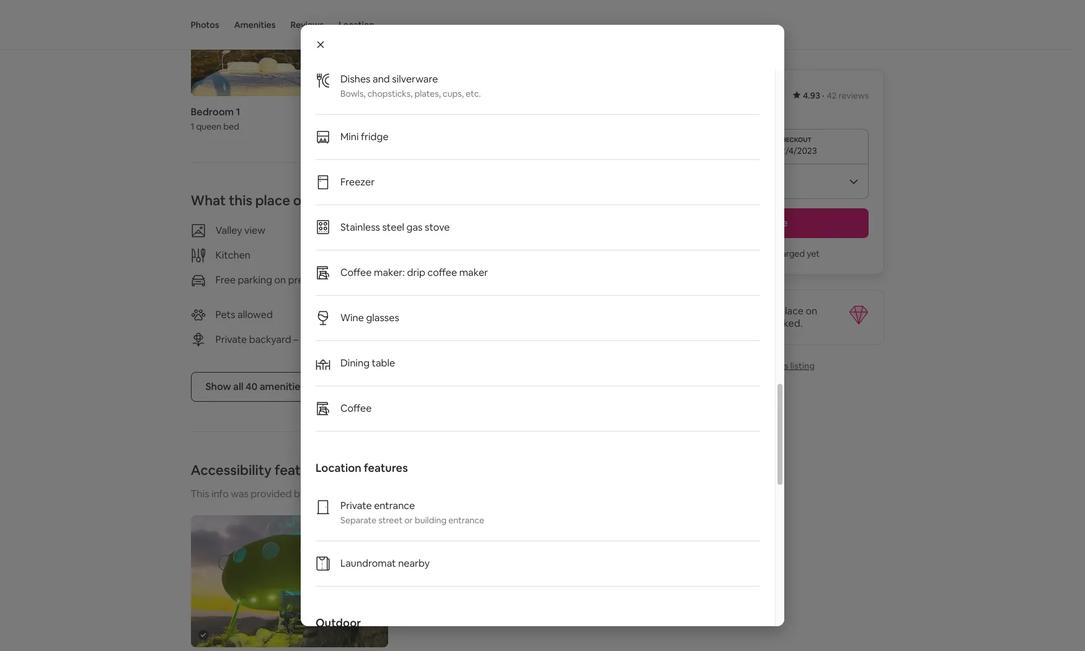 Task type: locate. For each thing, give the bounding box(es) containing it.
0 horizontal spatial by
[[294, 488, 305, 501]]

features up the
[[275, 462, 328, 479]]

1 left queen
[[191, 121, 194, 132]]

by left 'airbnb.'
[[412, 488, 423, 501]]

1 vertical spatial and
[[349, 488, 366, 501]]

0 horizontal spatial view
[[244, 224, 265, 237]]

1 horizontal spatial on
[[504, 333, 515, 346]]

what
[[191, 192, 226, 209]]

1 vertical spatial this
[[773, 360, 788, 371]]

this
[[191, 488, 209, 501]]

2 by from the left
[[412, 488, 423, 501]]

coffee down dining
[[340, 402, 372, 415]]

1 horizontal spatial place
[[779, 304, 804, 317]]

cups,
[[443, 88, 464, 99]]

bedroom inside bedroom 1 1 queen bed
[[191, 106, 234, 119]]

and
[[373, 73, 390, 86], [349, 488, 366, 501]]

features for location features
[[364, 461, 408, 475]]

pets allowed
[[215, 308, 273, 321]]

is
[[702, 317, 709, 330]]

reviewed
[[368, 488, 410, 501]]

accessibility features
[[191, 462, 328, 479]]

you
[[718, 248, 733, 259]]

reviews
[[291, 19, 324, 30]]

private up separate at the left
[[340, 499, 372, 512]]

won't
[[735, 248, 758, 259]]

reserve
[[750, 216, 788, 229]]

0 vertical spatial coffee
[[340, 266, 372, 279]]

total
[[669, 103, 689, 114]]

bedroom up queen
[[191, 106, 234, 119]]

0 vertical spatial private
[[423, 272, 454, 286]]

private down wifi
[[423, 272, 454, 286]]

0 vertical spatial 1
[[236, 106, 240, 119]]

1 horizontal spatial and
[[373, 73, 390, 86]]

bedroom 2 image
[[398, 0, 596, 96], [398, 0, 596, 96]]

photos
[[191, 19, 219, 30]]

what this place offers dialog
[[301, 0, 784, 651]]

1 vertical spatial on
[[806, 304, 817, 317]]

1 bedroom from the left
[[191, 106, 234, 119]]

bedroom for bedroom 1 1 queen bed
[[191, 106, 234, 119]]

1 vertical spatial location
[[316, 461, 361, 475]]

0 horizontal spatial private
[[215, 333, 247, 346]]

1 vertical spatial all
[[233, 380, 243, 393]]

booked.
[[765, 317, 803, 330]]

accessibility features region
[[186, 462, 601, 651]]

maker:
[[374, 266, 405, 279]]

all left the "40"
[[233, 380, 243, 393]]

view for vineyard view
[[465, 224, 486, 237]]

view right vineyard
[[465, 224, 486, 237]]

by left the
[[294, 488, 305, 501]]

view
[[244, 224, 265, 237], [465, 224, 486, 237]]

private for private backyard – fully fenced
[[215, 333, 247, 346]]

location button
[[339, 0, 374, 50]]

this
[[229, 192, 252, 209], [773, 360, 788, 371]]

1 vertical spatial coffee
[[340, 402, 372, 415]]

location right reviews
[[339, 19, 374, 30]]

0 horizontal spatial features
[[275, 462, 328, 479]]

entrance up street
[[374, 499, 415, 512]]

2 coffee from the top
[[340, 402, 372, 415]]

on right booked.
[[806, 304, 817, 317]]

all right available
[[540, 272, 549, 286]]

what this place offers
[[191, 192, 331, 209]]

private hot tub - available all year
[[423, 272, 549, 298]]

ufo's place on airbnb is usually fully booked.
[[669, 304, 817, 330]]

1 by from the left
[[294, 488, 305, 501]]

available
[[498, 272, 538, 286]]

location inside what this place offers dialog
[[316, 461, 361, 475]]

0 horizontal spatial on
[[274, 274, 286, 287]]

year
[[423, 285, 443, 298]]

1 horizontal spatial private
[[340, 499, 372, 512]]

reserve button
[[669, 208, 869, 238]]

premises
[[288, 274, 330, 287]]

separate
[[340, 515, 377, 526]]

-
[[492, 272, 496, 286]]

this up valley view
[[229, 192, 252, 209]]

on right parking
[[274, 274, 286, 287]]

this info was provided by the host and reviewed by airbnb.
[[191, 488, 459, 501]]

building
[[415, 515, 447, 526]]

features up reviewed
[[364, 461, 408, 475]]

private inside private hot tub - available all year
[[423, 272, 454, 286]]

1 horizontal spatial all
[[540, 272, 549, 286]]

0 vertical spatial place
[[255, 192, 290, 209]]

1 horizontal spatial view
[[465, 224, 486, 237]]

lit path to the guest entrance, verified image image
[[191, 516, 388, 647], [191, 516, 388, 647]]

2 horizontal spatial private
[[423, 272, 454, 286]]

1 view from the left
[[244, 224, 265, 237]]

on inside ufo's place on airbnb is usually fully booked.
[[806, 304, 817, 317]]

0 vertical spatial this
[[229, 192, 252, 209]]

airbnb
[[669, 317, 700, 330]]

1 horizontal spatial bedroom
[[398, 106, 441, 119]]

bedroom for bedroom 2
[[398, 106, 441, 119]]

by
[[294, 488, 305, 501], [412, 488, 423, 501]]

freezer
[[340, 175, 375, 189]]

1 vertical spatial place
[[779, 304, 804, 317]]

private for private hot tub - available all year
[[423, 272, 454, 286]]

backyard
[[249, 333, 291, 346]]

1 horizontal spatial features
[[364, 461, 408, 475]]

maker
[[459, 266, 488, 279]]

wine
[[340, 311, 364, 324]]

1 horizontal spatial by
[[412, 488, 423, 501]]

place right ufo's
[[779, 304, 804, 317]]

1 horizontal spatial this
[[773, 360, 788, 371]]

mini
[[340, 130, 359, 143]]

0 horizontal spatial all
[[233, 380, 243, 393]]

nearby
[[398, 557, 430, 570]]

and up chopsticks,
[[373, 73, 390, 86]]

bedroom
[[191, 106, 234, 119], [398, 106, 441, 119]]

on for cameras
[[504, 333, 515, 346]]

0 vertical spatial location
[[339, 19, 374, 30]]

bedroom inside button
[[398, 106, 441, 119]]

host
[[325, 488, 347, 501]]

0 vertical spatial and
[[373, 73, 390, 86]]

0 horizontal spatial place
[[255, 192, 290, 209]]

on right cameras
[[504, 333, 515, 346]]

bedroom down plates,
[[398, 106, 441, 119]]

vineyard
[[423, 224, 463, 237]]

0 vertical spatial on
[[274, 274, 286, 287]]

features inside region
[[275, 462, 328, 479]]

coffee left maker:
[[340, 266, 372, 279]]

fenced
[[323, 333, 355, 346]]

silverware
[[392, 73, 438, 86]]

0 horizontal spatial entrance
[[374, 499, 415, 512]]

1 vertical spatial entrance
[[448, 515, 484, 526]]

features for accessibility features
[[275, 462, 328, 479]]

all
[[540, 272, 549, 286], [233, 380, 243, 393]]

provided
[[251, 488, 292, 501]]

and right host
[[349, 488, 366, 501]]

2
[[444, 106, 449, 119]]

1 vertical spatial private
[[215, 333, 247, 346]]

kitchen
[[215, 249, 251, 262]]

view right valley
[[244, 224, 265, 237]]

entrance
[[374, 499, 415, 512], [448, 515, 484, 526]]

reviews button
[[291, 0, 324, 50]]

charged
[[772, 248, 805, 259]]

this left listing
[[773, 360, 788, 371]]

place
[[255, 192, 290, 209], [779, 304, 804, 317]]

on
[[274, 274, 286, 287], [806, 304, 817, 317], [504, 333, 515, 346]]

fridge
[[361, 130, 389, 143]]

2 horizontal spatial on
[[806, 304, 817, 317]]

street
[[378, 515, 403, 526]]

0 vertical spatial all
[[540, 272, 549, 286]]

amenities
[[260, 380, 305, 393]]

features inside what this place offers dialog
[[364, 461, 408, 475]]

mini fridge
[[340, 130, 389, 143]]

–
[[293, 333, 298, 346]]

0 vertical spatial entrance
[[374, 499, 415, 512]]

private inside private entrance separate street or building entrance
[[340, 499, 372, 512]]

or
[[404, 515, 413, 526]]

and inside dishes and silverware bowls, chopsticks, plates, cups, etc.
[[373, 73, 390, 86]]

bedroom 2 button
[[398, 0, 596, 132]]

12/4/2023
[[777, 145, 817, 156]]

etc.
[[466, 88, 481, 99]]

0 horizontal spatial and
[[349, 488, 366, 501]]

1 horizontal spatial 1
[[236, 106, 240, 119]]

private
[[423, 272, 454, 286], [215, 333, 247, 346], [340, 499, 372, 512]]

be
[[759, 248, 770, 259]]

valley
[[215, 224, 242, 237]]

0 horizontal spatial bedroom
[[191, 106, 234, 119]]

0 horizontal spatial this
[[229, 192, 252, 209]]

on for parking
[[274, 274, 286, 287]]

ufo's
[[754, 304, 777, 317]]

dining
[[340, 357, 370, 370]]

pets
[[215, 308, 235, 321]]

2 view from the left
[[465, 224, 486, 237]]

this for what
[[229, 192, 252, 209]]

2 vertical spatial private
[[340, 499, 372, 512]]

location up host
[[316, 461, 361, 475]]

cameras
[[463, 333, 502, 346]]

entrance down 'airbnb.'
[[448, 515, 484, 526]]

private down the pets
[[215, 333, 247, 346]]

bedroom 1 image
[[191, 0, 388, 96], [191, 0, 388, 96]]

1 vertical spatial 1
[[191, 121, 194, 132]]

2 bedroom from the left
[[398, 106, 441, 119]]

1 up bed
[[236, 106, 240, 119]]

2 vertical spatial on
[[504, 333, 515, 346]]

1 coffee from the top
[[340, 266, 372, 279]]

place left offers
[[255, 192, 290, 209]]

this for report
[[773, 360, 788, 371]]



Task type: describe. For each thing, give the bounding box(es) containing it.
total before taxes
[[669, 103, 741, 114]]

show all 40 amenities
[[206, 380, 305, 393]]

location for location features
[[316, 461, 361, 475]]

coffee for coffee maker: drip coffee maker
[[340, 266, 372, 279]]

private backyard – fully fenced
[[215, 333, 355, 346]]

free
[[215, 274, 236, 287]]

laundromat
[[340, 557, 396, 570]]

dishes and silverware bowls, chopsticks, plates, cups, etc.
[[340, 73, 481, 99]]

plates,
[[415, 88, 441, 99]]

listing
[[790, 360, 815, 371]]

security cameras on property
[[423, 333, 558, 346]]

parking
[[238, 274, 272, 287]]

bowls,
[[340, 88, 366, 99]]

dishes
[[340, 73, 371, 86]]

place inside ufo's place on airbnb is usually fully booked.
[[779, 304, 804, 317]]

before
[[691, 103, 718, 114]]

coffee
[[428, 266, 457, 279]]

allowed
[[238, 308, 273, 321]]

photos button
[[191, 0, 219, 50]]

report this listing
[[743, 360, 815, 371]]

reviews
[[839, 90, 869, 101]]

airbnb.
[[426, 488, 459, 501]]

on for place
[[806, 304, 817, 317]]

report this listing button
[[723, 360, 815, 371]]

0 horizontal spatial 1
[[191, 121, 194, 132]]

show all 40 amenities button
[[191, 372, 320, 402]]

40
[[246, 380, 258, 393]]

42
[[827, 90, 837, 101]]

·
[[822, 90, 824, 101]]

fully
[[744, 317, 763, 330]]

coffee maker: drip coffee maker
[[340, 266, 488, 279]]

amenities button
[[234, 0, 276, 50]]

location for location
[[339, 19, 374, 30]]

all inside private hot tub - available all year
[[540, 272, 549, 286]]

wine glasses
[[340, 311, 399, 324]]

queen
[[196, 121, 221, 132]]

4.93 · 42 reviews
[[803, 90, 869, 101]]

bedroom 1 1 queen bed
[[191, 106, 240, 132]]

stainless steel gas stove
[[340, 221, 450, 234]]

stainless
[[340, 221, 380, 234]]

coffee for coffee
[[340, 402, 372, 415]]

private entrance separate street or building entrance
[[340, 499, 484, 526]]

security
[[423, 333, 461, 346]]

bed
[[223, 121, 239, 132]]

was
[[231, 488, 249, 501]]

property
[[518, 333, 558, 346]]

4.93
[[803, 90, 820, 101]]

laundromat nearby
[[340, 557, 430, 570]]

drip
[[407, 266, 425, 279]]

usually
[[711, 317, 742, 330]]

info
[[211, 488, 229, 501]]

valley view
[[215, 224, 265, 237]]

tub
[[474, 272, 490, 286]]

chopsticks,
[[368, 88, 413, 99]]

accessibility
[[191, 462, 272, 479]]

show
[[206, 380, 231, 393]]

stove
[[425, 221, 450, 234]]

taxes
[[720, 103, 741, 114]]

1 horizontal spatial entrance
[[448, 515, 484, 526]]

free parking on premises
[[215, 274, 330, 287]]

all inside button
[[233, 380, 243, 393]]

report
[[743, 360, 772, 371]]

dining table
[[340, 357, 395, 370]]

vineyard view
[[423, 224, 486, 237]]

amenities
[[234, 19, 276, 30]]

glasses
[[366, 311, 399, 324]]

12/4/2023 button
[[669, 129, 869, 164]]

the
[[307, 488, 323, 501]]

wifi
[[423, 249, 441, 262]]

fully
[[301, 333, 321, 346]]

outdoor
[[316, 616, 361, 630]]

and inside accessibility features region
[[349, 488, 366, 501]]

view for valley view
[[244, 224, 265, 237]]

table
[[372, 357, 395, 370]]

location features
[[316, 461, 408, 475]]

you won't be charged yet
[[718, 248, 820, 259]]

offers
[[293, 192, 331, 209]]



Task type: vqa. For each thing, say whether or not it's contained in the screenshot.
Llandudno Beach
no



